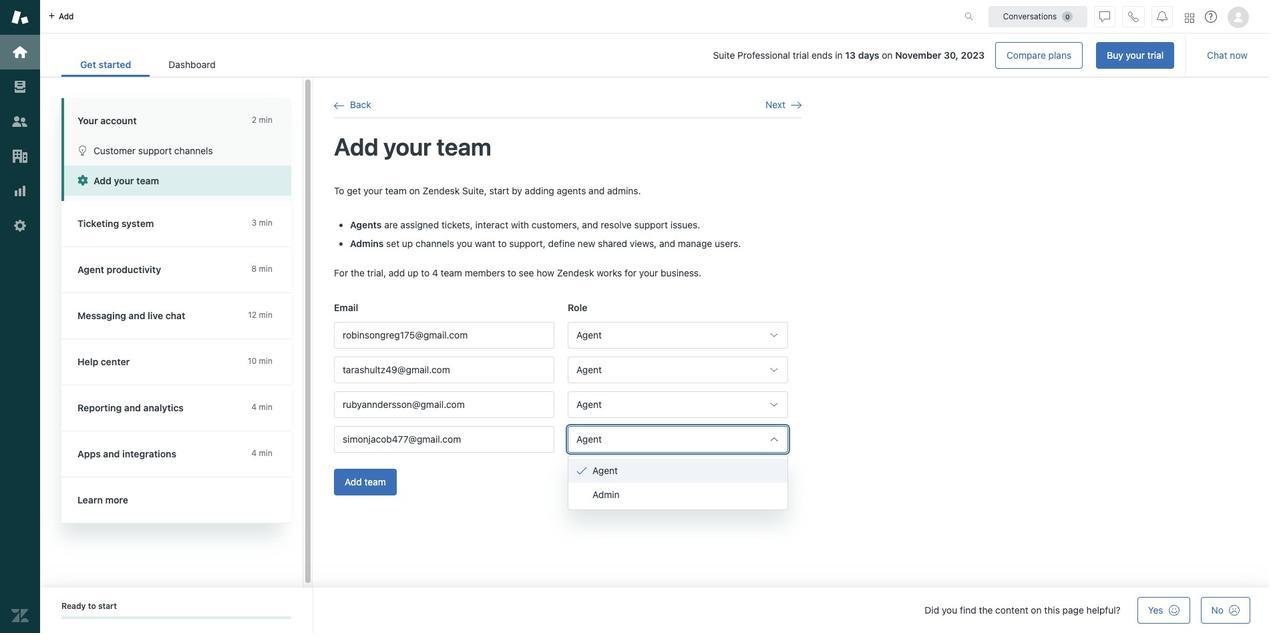 Task type: vqa. For each thing, say whether or not it's contained in the screenshot.
more
yes



Task type: describe. For each thing, give the bounding box(es) containing it.
channels inside button
[[174, 145, 213, 156]]

2023
[[961, 49, 985, 61]]

see
[[519, 267, 534, 279]]

12
[[248, 310, 257, 320]]

conversations
[[1003, 11, 1057, 21]]

0 vertical spatial zendesk
[[423, 185, 460, 196]]

region containing to get your team on zendesk suite, start by adding agents and admins.
[[334, 184, 802, 512]]

users.
[[715, 238, 741, 249]]

add for 'content-title' region
[[334, 132, 378, 161]]

productivity
[[107, 264, 161, 275]]

learn
[[78, 494, 103, 506]]

organizations image
[[11, 148, 29, 165]]

agent inside heading
[[78, 264, 104, 275]]

add your team button
[[64, 166, 291, 196]]

customers,
[[532, 219, 580, 231]]

chat now button
[[1197, 42, 1259, 69]]

adding
[[525, 185, 554, 196]]

back
[[350, 99, 371, 110]]

suite
[[713, 49, 735, 61]]

your inside buy your trial button
[[1126, 49, 1145, 61]]

agents
[[350, 219, 382, 231]]

12 min
[[248, 310, 273, 320]]

content
[[996, 605, 1029, 616]]

role
[[568, 302, 588, 313]]

on inside section
[[882, 49, 893, 61]]

views,
[[630, 238, 657, 249]]

now
[[1230, 49, 1248, 61]]

to
[[334, 185, 344, 196]]

apps and integrations
[[78, 448, 176, 460]]

chat
[[166, 310, 185, 321]]

assigned
[[400, 219, 439, 231]]

business.
[[661, 267, 702, 279]]

buy
[[1107, 49, 1124, 61]]

min for apps and integrations
[[259, 448, 273, 458]]

progress-bar progress bar
[[61, 617, 291, 620]]

1 vertical spatial add
[[389, 267, 405, 279]]

your account heading
[[61, 98, 305, 136]]

customer support channels button
[[64, 136, 291, 166]]

to right ready
[[88, 601, 96, 611]]

list box inside region
[[568, 456, 788, 510]]

define
[[548, 238, 575, 249]]

main element
[[0, 0, 40, 633]]

zendesk image
[[11, 607, 29, 625]]

days
[[858, 49, 880, 61]]

trial for professional
[[793, 49, 809, 61]]

you inside region
[[457, 238, 472, 249]]

no
[[1212, 605, 1224, 616]]

reporting
[[78, 402, 122, 414]]

2 min
[[252, 115, 273, 125]]

this
[[1045, 605, 1060, 616]]

min for reporting and analytics
[[259, 402, 273, 412]]

customer
[[94, 145, 136, 156]]

2 email field from the top
[[334, 357, 555, 384]]

1 vertical spatial start
[[98, 601, 117, 611]]

4 for reporting and analytics
[[252, 402, 257, 412]]

add team button
[[334, 469, 397, 496]]

resolve
[[601, 219, 632, 231]]

2
[[252, 115, 257, 125]]

customer support channels
[[94, 145, 213, 156]]

did
[[925, 605, 940, 616]]

compare
[[1007, 49, 1046, 61]]

start inside region
[[489, 185, 509, 196]]

ready to start
[[61, 601, 117, 611]]

chat now
[[1207, 49, 1248, 61]]

agent button for 4th email field from the bottom
[[568, 322, 788, 349]]

reporting and analytics heading
[[61, 386, 305, 432]]

4 for apps and integrations
[[252, 448, 257, 458]]

add for add team button
[[345, 477, 362, 488]]

and right apps
[[103, 448, 120, 460]]

agent productivity
[[78, 264, 161, 275]]

trial,
[[367, 267, 386, 279]]

how
[[537, 267, 555, 279]]

learn more
[[78, 494, 128, 506]]

trial for your
[[1148, 49, 1164, 61]]

tab list containing get started
[[61, 52, 234, 77]]

agents
[[557, 185, 586, 196]]

reporting image
[[11, 182, 29, 200]]

helpful?
[[1087, 605, 1121, 616]]

on inside region
[[409, 185, 420, 196]]

add inside add popup button
[[59, 11, 74, 21]]

dashboard tab
[[150, 52, 234, 77]]

email
[[334, 302, 358, 313]]

in
[[835, 49, 843, 61]]

messaging and live chat heading
[[61, 293, 305, 339]]

0 vertical spatial up
[[402, 238, 413, 249]]

tickets,
[[442, 219, 473, 231]]

and right agents
[[589, 185, 605, 196]]

0 vertical spatial the
[[351, 267, 365, 279]]

analytics
[[143, 402, 184, 414]]

agent productivity heading
[[61, 247, 305, 293]]

ticketing system
[[78, 218, 154, 229]]

zendesk support image
[[11, 9, 29, 26]]

min for help center
[[259, 356, 273, 366]]

with
[[511, 219, 529, 231]]

30,
[[944, 49, 959, 61]]

help center heading
[[61, 339, 305, 386]]

8 min
[[252, 264, 273, 274]]

4 email field from the top
[[334, 426, 555, 453]]

yes
[[1148, 605, 1164, 616]]

to get your team on zendesk suite, start by adding agents and admins.
[[334, 185, 641, 196]]

ticketing
[[78, 218, 119, 229]]

add your team inside button
[[94, 175, 159, 186]]

november
[[895, 49, 942, 61]]

3 email field from the top
[[334, 392, 555, 418]]

and left analytics
[[124, 402, 141, 414]]

your account
[[78, 115, 137, 126]]

buy your trial button
[[1097, 42, 1175, 69]]

admins.
[[607, 185, 641, 196]]

zendesk products image
[[1185, 13, 1195, 22]]

support,
[[509, 238, 546, 249]]

support inside region
[[634, 219, 668, 231]]

content-title region
[[334, 132, 802, 163]]

compare plans button
[[996, 42, 1083, 69]]

notifications image
[[1157, 11, 1168, 22]]

agent for fourth the agent popup button from the top
[[577, 434, 602, 445]]

3
[[252, 218, 257, 228]]

1 vertical spatial the
[[979, 605, 993, 616]]

team inside 'content-title' region
[[437, 132, 492, 161]]

get
[[80, 59, 96, 70]]

for
[[334, 267, 348, 279]]



Task type: locate. For each thing, give the bounding box(es) containing it.
0 vertical spatial 4
[[432, 267, 438, 279]]

1 horizontal spatial channels
[[416, 238, 454, 249]]

manage
[[678, 238, 712, 249]]

1 horizontal spatial start
[[489, 185, 509, 196]]

agents are assigned tickets, interact with customers, and resolve support issues.
[[350, 219, 700, 231]]

reporting and analytics
[[78, 402, 184, 414]]

1 horizontal spatial you
[[942, 605, 958, 616]]

1 vertical spatial you
[[942, 605, 958, 616]]

3 agent button from the top
[[568, 392, 788, 418]]

4 min from the top
[[259, 310, 273, 320]]

4 min inside apps and integrations heading
[[252, 448, 273, 458]]

by
[[512, 185, 522, 196]]

0 vertical spatial add your team
[[334, 132, 492, 161]]

0 horizontal spatial zendesk
[[423, 185, 460, 196]]

get help image
[[1205, 11, 1217, 23]]

agent for the agent popup button associated with 3rd email field from the bottom of the page
[[577, 364, 602, 376]]

add button
[[40, 0, 82, 33]]

team
[[437, 132, 492, 161], [136, 175, 159, 186], [385, 185, 407, 196], [441, 267, 462, 279], [364, 477, 386, 488]]

up right trial,
[[408, 267, 419, 279]]

on right the "days"
[[882, 49, 893, 61]]

min inside ticketing system heading
[[259, 218, 273, 228]]

footer
[[40, 588, 1269, 633]]

learn more button
[[61, 478, 289, 523]]

get started
[[80, 59, 131, 70]]

admin image
[[11, 217, 29, 235]]

1 horizontal spatial the
[[979, 605, 993, 616]]

November 30, 2023 text field
[[895, 49, 985, 61]]

get started image
[[11, 43, 29, 61]]

2 trial from the left
[[1148, 49, 1164, 61]]

and right views,
[[659, 238, 675, 249]]

1 vertical spatial add your team
[[94, 175, 159, 186]]

min
[[259, 115, 273, 125], [259, 218, 273, 228], [259, 264, 273, 274], [259, 310, 273, 320], [259, 356, 273, 366], [259, 402, 273, 412], [259, 448, 273, 458]]

2 vertical spatial on
[[1031, 605, 1042, 616]]

4 min for analytics
[[252, 402, 273, 412]]

min inside reporting and analytics heading
[[259, 402, 273, 412]]

0 vertical spatial you
[[457, 238, 472, 249]]

agent button for 3rd email field from the bottom of the page
[[568, 357, 788, 384]]

1 vertical spatial support
[[634, 219, 668, 231]]

4 inside apps and integrations heading
[[252, 448, 257, 458]]

0 horizontal spatial trial
[[793, 49, 809, 61]]

0 horizontal spatial you
[[457, 238, 472, 249]]

add your team
[[334, 132, 492, 161], [94, 175, 159, 186]]

1 vertical spatial channels
[[416, 238, 454, 249]]

to left see
[[508, 267, 516, 279]]

dashboard
[[169, 59, 216, 70]]

to down assigned in the top left of the page
[[421, 267, 430, 279]]

2 min from the top
[[259, 218, 273, 228]]

0 vertical spatial channels
[[174, 145, 213, 156]]

started
[[99, 59, 131, 70]]

0 horizontal spatial support
[[138, 145, 172, 156]]

trial down notifications 'image'
[[1148, 49, 1164, 61]]

support up views,
[[634, 219, 668, 231]]

members
[[465, 267, 505, 279]]

the right find
[[979, 605, 993, 616]]

trial inside button
[[1148, 49, 1164, 61]]

channels up 'add your team' button at the top left of page
[[174, 145, 213, 156]]

4 inside region
[[432, 267, 438, 279]]

the
[[351, 267, 365, 279], [979, 605, 993, 616]]

agent inside option
[[593, 465, 618, 476]]

plans
[[1049, 49, 1072, 61]]

yes button
[[1138, 597, 1190, 624]]

tab list
[[61, 52, 234, 77]]

agent for the agent popup button associated with 2nd email field from the bottom of the page
[[577, 399, 602, 410]]

you down tickets,
[[457, 238, 472, 249]]

customers image
[[11, 113, 29, 130]]

zendesk
[[423, 185, 460, 196], [557, 267, 594, 279]]

0 vertical spatial support
[[138, 145, 172, 156]]

0 vertical spatial add
[[334, 132, 378, 161]]

2 vertical spatial add
[[345, 477, 362, 488]]

ends
[[812, 49, 833, 61]]

for
[[625, 267, 637, 279]]

2 agent button from the top
[[568, 357, 788, 384]]

agent option
[[569, 459, 788, 483]]

help
[[78, 356, 98, 367]]

back button
[[334, 99, 371, 111]]

to
[[498, 238, 507, 249], [421, 267, 430, 279], [508, 267, 516, 279], [88, 601, 96, 611]]

start right ready
[[98, 601, 117, 611]]

add inside 'content-title' region
[[334, 132, 378, 161]]

live
[[148, 310, 163, 321]]

trial left ends
[[793, 49, 809, 61]]

1 trial from the left
[[793, 49, 809, 61]]

suite professional trial ends in 13 days on november 30, 2023
[[713, 49, 985, 61]]

agent button for 2nd email field from the bottom of the page
[[568, 392, 788, 418]]

views image
[[11, 78, 29, 96]]

5 min from the top
[[259, 356, 273, 366]]

start
[[489, 185, 509, 196], [98, 601, 117, 611]]

4 min
[[252, 402, 273, 412], [252, 448, 273, 458]]

7 min from the top
[[259, 448, 273, 458]]

0 horizontal spatial add
[[59, 11, 74, 21]]

center
[[101, 356, 130, 367]]

your inside 'add your team' button
[[114, 175, 134, 186]]

min for messaging and live chat
[[259, 310, 273, 320]]

10 min
[[248, 356, 273, 366]]

apps and integrations heading
[[61, 432, 305, 478]]

0 horizontal spatial the
[[351, 267, 365, 279]]

1 horizontal spatial add your team
[[334, 132, 492, 161]]

6 min from the top
[[259, 402, 273, 412]]

account
[[100, 115, 137, 126]]

1 vertical spatial 4 min
[[252, 448, 273, 458]]

1 horizontal spatial on
[[882, 49, 893, 61]]

add your team inside 'content-title' region
[[334, 132, 492, 161]]

your
[[78, 115, 98, 126]]

3 min
[[252, 218, 273, 228]]

support
[[138, 145, 172, 156], [634, 219, 668, 231]]

section containing suite professional trial ends in
[[245, 42, 1175, 69]]

next
[[766, 99, 786, 110]]

1 4 min from the top
[[252, 402, 273, 412]]

min for ticketing system
[[259, 218, 273, 228]]

zendesk right the how
[[557, 267, 594, 279]]

chat
[[1207, 49, 1228, 61]]

channels
[[174, 145, 213, 156], [416, 238, 454, 249]]

1 vertical spatial 4
[[252, 402, 257, 412]]

add team
[[345, 477, 386, 488]]

min inside help center heading
[[259, 356, 273, 366]]

and up new
[[582, 219, 598, 231]]

4 min for integrations
[[252, 448, 273, 458]]

support up 'add your team' button at the top left of page
[[138, 145, 172, 156]]

you
[[457, 238, 472, 249], [942, 605, 958, 616]]

2 4 min from the top
[[252, 448, 273, 458]]

the right for
[[351, 267, 365, 279]]

system
[[121, 218, 154, 229]]

new
[[578, 238, 595, 249]]

0 vertical spatial add
[[59, 11, 74, 21]]

1 agent button from the top
[[568, 322, 788, 349]]

0 vertical spatial start
[[489, 185, 509, 196]]

0 vertical spatial on
[[882, 49, 893, 61]]

support inside button
[[138, 145, 172, 156]]

2 vertical spatial 4
[[252, 448, 257, 458]]

help center
[[78, 356, 130, 367]]

apps
[[78, 448, 101, 460]]

min inside messaging and live chat heading
[[259, 310, 273, 320]]

section
[[245, 42, 1175, 69]]

on left this at the bottom right of the page
[[1031, 605, 1042, 616]]

Email field
[[334, 322, 555, 349], [334, 357, 555, 384], [334, 392, 555, 418], [334, 426, 555, 453]]

for the trial, add up to 4 team members to see how zendesk works for your business.
[[334, 267, 702, 279]]

agent
[[78, 264, 104, 275], [577, 330, 602, 341], [577, 364, 602, 376], [577, 399, 602, 410], [577, 434, 602, 445], [593, 465, 618, 476]]

0 horizontal spatial add your team
[[94, 175, 159, 186]]

agent for 4th email field from the bottom the agent popup button
[[577, 330, 602, 341]]

find
[[960, 605, 977, 616]]

agent button
[[568, 322, 788, 349], [568, 357, 788, 384], [568, 392, 788, 418], [568, 426, 788, 453]]

you inside footer
[[942, 605, 958, 616]]

min for your account
[[259, 115, 273, 125]]

admin option
[[569, 483, 788, 507]]

and inside heading
[[129, 310, 145, 321]]

add right zendesk support image
[[59, 11, 74, 21]]

learn more heading
[[61, 478, 305, 524]]

button displays agent's chat status as invisible. image
[[1100, 11, 1110, 22]]

more
[[105, 494, 128, 506]]

you right did
[[942, 605, 958, 616]]

4 min inside reporting and analytics heading
[[252, 402, 273, 412]]

region
[[334, 184, 802, 512]]

professional
[[738, 49, 790, 61]]

your inside 'content-title' region
[[384, 132, 432, 161]]

10
[[248, 356, 257, 366]]

admins
[[350, 238, 384, 249]]

1 horizontal spatial support
[[634, 219, 668, 231]]

list box containing agent
[[568, 456, 788, 510]]

get
[[347, 185, 361, 196]]

3 min from the top
[[259, 264, 273, 274]]

next button
[[766, 99, 802, 111]]

1 horizontal spatial add
[[389, 267, 405, 279]]

on inside footer
[[1031, 605, 1042, 616]]

and left live
[[129, 310, 145, 321]]

min inside apps and integrations heading
[[259, 448, 273, 458]]

conversations button
[[989, 6, 1088, 27]]

admin
[[593, 489, 620, 500]]

1 vertical spatial add
[[94, 175, 112, 186]]

messaging
[[78, 310, 126, 321]]

footer containing did you find the content on this page helpful?
[[40, 588, 1269, 633]]

4 inside reporting and analytics heading
[[252, 402, 257, 412]]

0 horizontal spatial on
[[409, 185, 420, 196]]

1 horizontal spatial trial
[[1148, 49, 1164, 61]]

add right trial,
[[389, 267, 405, 279]]

1 horizontal spatial zendesk
[[557, 267, 594, 279]]

min for agent productivity
[[259, 264, 273, 274]]

up right set
[[402, 238, 413, 249]]

1 vertical spatial zendesk
[[557, 267, 594, 279]]

to right want in the left top of the page
[[498, 238, 507, 249]]

admins set up channels you want to support, define new shared views, and manage users.
[[350, 238, 741, 249]]

on up assigned in the top left of the page
[[409, 185, 420, 196]]

integrations
[[122, 448, 176, 460]]

set
[[386, 238, 400, 249]]

list box
[[568, 456, 788, 510]]

suite,
[[462, 185, 487, 196]]

0 horizontal spatial start
[[98, 601, 117, 611]]

8
[[252, 264, 257, 274]]

min inside agent productivity heading
[[259, 264, 273, 274]]

channels down assigned in the top left of the page
[[416, 238, 454, 249]]

zendesk left suite, at the top
[[423, 185, 460, 196]]

compare plans
[[1007, 49, 1072, 61]]

1 vertical spatial on
[[409, 185, 420, 196]]

shared
[[598, 238, 627, 249]]

1 email field from the top
[[334, 322, 555, 349]]

buy your trial
[[1107, 49, 1164, 61]]

ticketing system heading
[[61, 201, 305, 247]]

did you find the content on this page helpful?
[[925, 605, 1121, 616]]

1 vertical spatial up
[[408, 267, 419, 279]]

1 min from the top
[[259, 115, 273, 125]]

add
[[59, 11, 74, 21], [389, 267, 405, 279]]

are
[[384, 219, 398, 231]]

4 agent button from the top
[[568, 426, 788, 453]]

up
[[402, 238, 413, 249], [408, 267, 419, 279]]

min inside your account heading
[[259, 115, 273, 125]]

0 horizontal spatial channels
[[174, 145, 213, 156]]

add inside region
[[345, 477, 362, 488]]

interact
[[475, 219, 509, 231]]

start left by
[[489, 185, 509, 196]]

0 vertical spatial 4 min
[[252, 402, 273, 412]]

2 horizontal spatial on
[[1031, 605, 1042, 616]]



